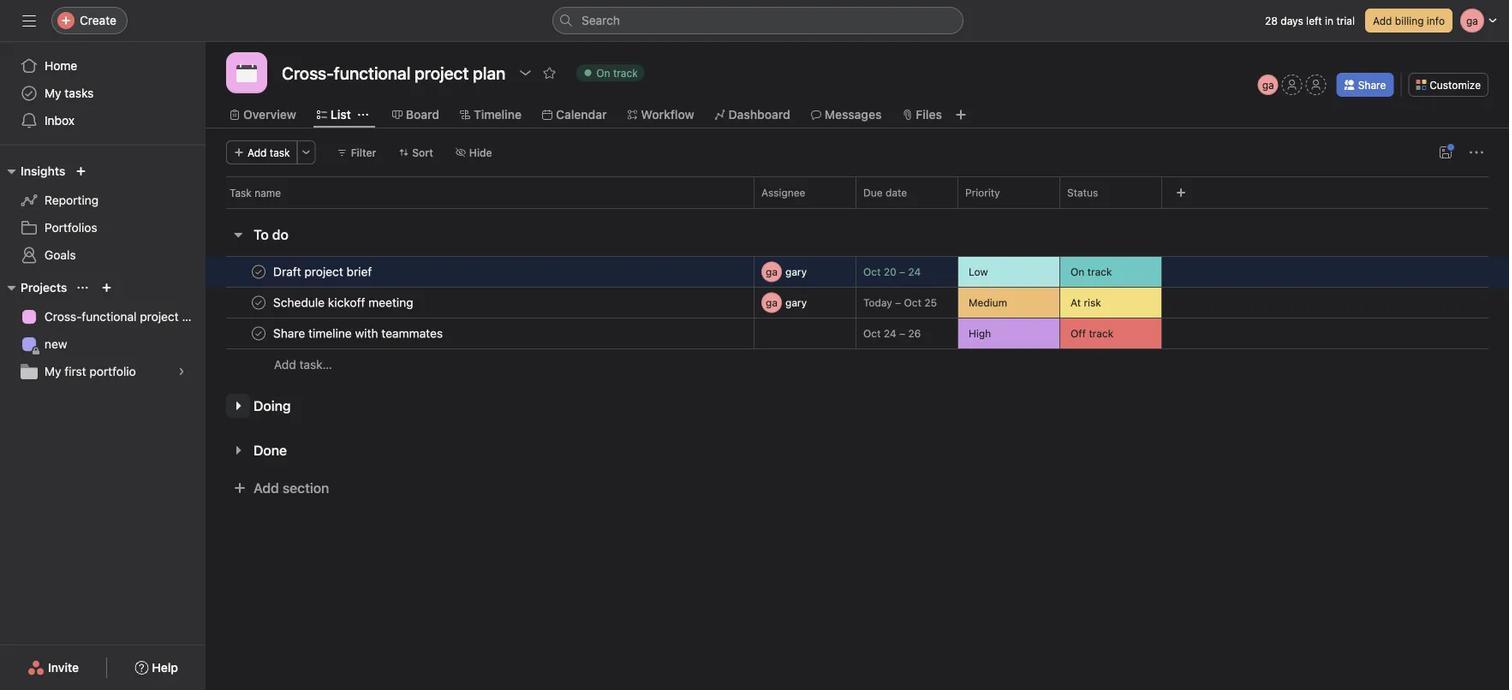 Task type: locate. For each thing, give the bounding box(es) containing it.
home link
[[10, 52, 195, 80]]

row down messages
[[206, 176, 1509, 208]]

my for my first portfolio
[[45, 364, 61, 379]]

on track button
[[568, 61, 652, 85]]

search button
[[552, 7, 964, 34]]

projects
[[21, 280, 67, 295]]

task…
[[299, 358, 332, 372]]

on track down search
[[596, 67, 638, 79]]

track up workflow link
[[613, 67, 638, 79]]

projects element
[[0, 272, 206, 389]]

add left billing
[[1373, 15, 1392, 27]]

add task… row
[[206, 349, 1509, 380]]

0 vertical spatial on
[[596, 67, 610, 79]]

2 completed image from the top
[[248, 323, 269, 344]]

– left 26
[[899, 328, 905, 340]]

0 vertical spatial ga
[[1262, 79, 1274, 91]]

my inside global element
[[45, 86, 61, 100]]

1 vertical spatial my
[[45, 364, 61, 379]]

1 vertical spatial ga
[[766, 266, 778, 278]]

files
[[916, 107, 942, 122]]

add down done
[[254, 480, 279, 496]]

– right today
[[895, 297, 901, 309]]

1 horizontal spatial on track
[[1071, 266, 1112, 278]]

1 gary from the top
[[785, 266, 807, 278]]

28 days left in trial
[[1265, 15, 1355, 27]]

0 vertical spatial track
[[613, 67, 638, 79]]

invite
[[48, 661, 79, 675]]

section
[[283, 480, 329, 496]]

to
[[254, 227, 269, 243]]

high button
[[958, 319, 1059, 349]]

home
[[45, 59, 77, 73]]

on up calendar
[[596, 67, 610, 79]]

2 vertical spatial ga
[[766, 297, 778, 309]]

medium button
[[958, 288, 1059, 318]]

add for add task
[[248, 146, 267, 158]]

2 vertical spatial –
[[899, 328, 905, 340]]

calendar
[[556, 107, 607, 122]]

portfolios link
[[10, 214, 195, 242]]

sort
[[412, 146, 433, 158]]

invite button
[[16, 653, 90, 683]]

0 vertical spatial oct
[[863, 266, 881, 278]]

doing button
[[254, 391, 291, 421]]

20
[[884, 266, 896, 278]]

on track up "risk"
[[1071, 266, 1112, 278]]

completed image
[[248, 262, 269, 282]]

2 vertical spatial track
[[1089, 328, 1113, 340]]

due
[[863, 187, 883, 199]]

row
[[206, 176, 1509, 208], [226, 207, 1489, 209], [206, 256, 1509, 288], [206, 287, 1509, 319], [206, 318, 1509, 349]]

completed image inside schedule kickoff meeting cell
[[248, 292, 269, 313]]

ga
[[1262, 79, 1274, 91], [766, 266, 778, 278], [766, 297, 778, 309]]

0 vertical spatial 24
[[908, 266, 921, 278]]

1 vertical spatial on track
[[1071, 266, 1112, 278]]

2 my from the top
[[45, 364, 61, 379]]

in
[[1325, 15, 1334, 27]]

1 vertical spatial on
[[1071, 266, 1084, 278]]

1 vertical spatial gary
[[785, 297, 807, 309]]

Draft project brief text field
[[270, 263, 377, 280]]

0 horizontal spatial on
[[596, 67, 610, 79]]

today
[[863, 297, 892, 309]]

0 vertical spatial completed checkbox
[[248, 292, 269, 313]]

track inside popup button
[[1087, 266, 1112, 278]]

Completed checkbox
[[248, 292, 269, 313], [248, 323, 269, 344]]

goals
[[45, 248, 76, 262]]

off
[[1071, 328, 1086, 340]]

status
[[1067, 187, 1098, 199]]

add left task
[[248, 146, 267, 158]]

0 horizontal spatial 24
[[884, 328, 896, 340]]

off track button
[[1060, 319, 1161, 349]]

task
[[230, 187, 252, 199]]

my for my tasks
[[45, 86, 61, 100]]

overview link
[[230, 105, 296, 124]]

track for oct 20 – 24
[[1087, 266, 1112, 278]]

2 gary from the top
[[785, 297, 807, 309]]

add
[[1373, 15, 1392, 27], [248, 146, 267, 158], [274, 358, 296, 372], [254, 480, 279, 496]]

goals link
[[10, 242, 195, 269]]

1 horizontal spatial on
[[1071, 266, 1084, 278]]

inbox
[[45, 113, 75, 128]]

oct left 25
[[904, 297, 922, 309]]

completed checkbox inside schedule kickoff meeting cell
[[248, 292, 269, 313]]

ga for at risk
[[766, 297, 778, 309]]

board
[[406, 107, 439, 122]]

2 completed checkbox from the top
[[248, 323, 269, 344]]

track for oct 24 – 26
[[1089, 328, 1113, 340]]

project
[[140, 310, 179, 324]]

insights
[[21, 164, 65, 178]]

workflow
[[641, 107, 694, 122]]

completed image
[[248, 292, 269, 313], [248, 323, 269, 344]]

track right off
[[1089, 328, 1113, 340]]

add field image
[[1176, 188, 1186, 198]]

my inside projects element
[[45, 364, 61, 379]]

1 vertical spatial completed image
[[248, 323, 269, 344]]

0 horizontal spatial on track
[[596, 67, 638, 79]]

oct 20 – 24
[[863, 266, 921, 278]]

date
[[886, 187, 907, 199]]

– right 20
[[899, 266, 905, 278]]

1 vertical spatial 24
[[884, 328, 896, 340]]

schedule kickoff meeting cell
[[206, 287, 755, 319]]

add inside button
[[274, 358, 296, 372]]

show options, current sort, top image
[[77, 283, 88, 293]]

hide sidebar image
[[22, 14, 36, 27]]

gary for oct
[[785, 266, 807, 278]]

task
[[270, 146, 290, 158]]

1 vertical spatial track
[[1087, 266, 1112, 278]]

gary left today
[[785, 297, 807, 309]]

create
[[80, 13, 116, 27]]

my left first
[[45, 364, 61, 379]]

0 vertical spatial completed image
[[248, 292, 269, 313]]

to do button
[[254, 219, 289, 250]]

completed checkbox inside share timeline with teammates cell
[[248, 323, 269, 344]]

on up the at
[[1071, 266, 1084, 278]]

24
[[908, 266, 921, 278], [884, 328, 896, 340]]

oct for oct 20 – 24
[[863, 266, 881, 278]]

24 right 20
[[908, 266, 921, 278]]

reporting link
[[10, 187, 195, 214]]

0 vertical spatial gary
[[785, 266, 807, 278]]

on track inside popup button
[[1071, 266, 1112, 278]]

gary right details "icon"
[[785, 266, 807, 278]]

share
[[1358, 79, 1386, 91]]

oct down today
[[863, 328, 881, 340]]

oct for oct 24 – 26
[[863, 328, 881, 340]]

Completed checkbox
[[248, 262, 269, 282]]

completed image for oct 24 – 26
[[248, 323, 269, 344]]

oct 24 – 26
[[863, 328, 921, 340]]

insights button
[[0, 161, 65, 182]]

share timeline with teammates cell
[[206, 318, 755, 349]]

add left task…
[[274, 358, 296, 372]]

–
[[899, 266, 905, 278], [895, 297, 901, 309], [899, 328, 905, 340]]

1 completed image from the top
[[248, 292, 269, 313]]

on track
[[596, 67, 638, 79], [1071, 266, 1112, 278]]

– for oct 20
[[899, 266, 905, 278]]

my left tasks
[[45, 86, 61, 100]]

on track inside dropdown button
[[596, 67, 638, 79]]

on
[[596, 67, 610, 79], [1071, 266, 1084, 278]]

functional
[[82, 310, 137, 324]]

due date
[[863, 187, 907, 199]]

2 vertical spatial oct
[[863, 328, 881, 340]]

24 left 26
[[884, 328, 896, 340]]

oct
[[863, 266, 881, 278], [904, 297, 922, 309], [863, 328, 881, 340]]

track up "risk"
[[1087, 266, 1112, 278]]

row down today
[[206, 318, 1509, 349]]

see details, my first portfolio image
[[176, 367, 187, 377]]

calendar image
[[236, 63, 257, 83]]

oct left 20
[[863, 266, 881, 278]]

days
[[1281, 15, 1303, 27]]

at risk
[[1071, 297, 1101, 309]]

track
[[613, 67, 638, 79], [1087, 266, 1112, 278], [1089, 328, 1113, 340]]

1 vertical spatial completed checkbox
[[248, 323, 269, 344]]

my first portfolio
[[45, 364, 136, 379]]

0 vertical spatial on track
[[596, 67, 638, 79]]

cross-functional project plan
[[45, 310, 205, 324]]

None text field
[[277, 57, 510, 88]]

risk
[[1084, 297, 1101, 309]]

my tasks
[[45, 86, 94, 100]]

1 completed checkbox from the top
[[248, 292, 269, 313]]

1 my from the top
[[45, 86, 61, 100]]

track inside dropdown button
[[1089, 328, 1113, 340]]

row containing oct 24
[[206, 318, 1509, 349]]

0 vertical spatial –
[[899, 266, 905, 278]]

plan
[[182, 310, 205, 324]]

gary
[[785, 266, 807, 278], [785, 297, 807, 309]]

1 horizontal spatial 24
[[908, 266, 921, 278]]

0 vertical spatial my
[[45, 86, 61, 100]]

first
[[65, 364, 86, 379]]

header to do tree grid
[[206, 256, 1509, 380]]

completed image inside share timeline with teammates cell
[[248, 323, 269, 344]]



Task type: describe. For each thing, give the bounding box(es) containing it.
add for add billing info
[[1373, 15, 1392, 27]]

search
[[582, 13, 620, 27]]

info
[[1427, 15, 1445, 27]]

draft project brief cell
[[206, 256, 755, 288]]

name
[[255, 187, 281, 199]]

messages
[[825, 107, 882, 122]]

row up today
[[206, 256, 1509, 288]]

– for oct 24
[[899, 328, 905, 340]]

more actions image
[[301, 147, 311, 158]]

overview
[[243, 107, 296, 122]]

ga button
[[1258, 75, 1278, 95]]

at risk button
[[1060, 288, 1161, 318]]

expand task list for this section image
[[231, 399, 245, 413]]

to do
[[254, 227, 289, 243]]

new image
[[76, 166, 86, 176]]

on inside on track dropdown button
[[596, 67, 610, 79]]

files link
[[902, 105, 942, 124]]

details image
[[733, 267, 743, 277]]

on inside on track popup button
[[1071, 266, 1084, 278]]

left
[[1306, 15, 1322, 27]]

inbox link
[[10, 107, 195, 134]]

add for add section
[[254, 480, 279, 496]]

add tab image
[[954, 108, 968, 122]]

row down 'due'
[[226, 207, 1489, 209]]

new link
[[10, 331, 195, 358]]

on track button
[[1060, 257, 1161, 287]]

high
[[969, 328, 991, 340]]

ga for on track
[[766, 266, 778, 278]]

help
[[152, 661, 178, 675]]

customize
[[1430, 79, 1481, 91]]

timeline
[[474, 107, 522, 122]]

share button
[[1337, 73, 1394, 97]]

more actions image
[[1470, 146, 1483, 159]]

add to starred image
[[542, 66, 556, 80]]

insights element
[[0, 156, 206, 272]]

add task… button
[[274, 355, 332, 374]]

done button
[[254, 435, 287, 466]]

move tasks between sections image
[[702, 267, 713, 277]]

help button
[[124, 653, 189, 683]]

create button
[[51, 7, 128, 34]]

gary for today
[[785, 297, 807, 309]]

28
[[1265, 15, 1278, 27]]

completed checkbox for oct 24
[[248, 323, 269, 344]]

add billing info button
[[1365, 9, 1453, 33]]

workflow link
[[627, 105, 694, 124]]

doing
[[254, 398, 291, 414]]

medium
[[969, 297, 1007, 309]]

at
[[1071, 297, 1081, 309]]

today – oct 25
[[863, 297, 937, 309]]

add section button
[[226, 473, 336, 504]]

do
[[272, 227, 289, 243]]

Schedule kickoff meeting text field
[[270, 294, 418, 311]]

25
[[924, 297, 937, 309]]

assignee
[[761, 187, 805, 199]]

messages link
[[811, 105, 882, 124]]

row down 20
[[206, 287, 1509, 319]]

add task
[[248, 146, 290, 158]]

timeline link
[[460, 105, 522, 124]]

cross-functional project plan link
[[10, 303, 205, 331]]

portfolios
[[45, 221, 97, 235]]

billing
[[1395, 15, 1424, 27]]

completed checkbox for today
[[248, 292, 269, 313]]

portfolio
[[89, 364, 136, 379]]

track inside dropdown button
[[613, 67, 638, 79]]

1 vertical spatial –
[[895, 297, 901, 309]]

new project or portfolio image
[[101, 283, 112, 293]]

show options image
[[518, 66, 532, 80]]

hide button
[[448, 140, 500, 164]]

save options image
[[1439, 146, 1453, 159]]

low
[[969, 266, 988, 278]]

done
[[254, 442, 287, 459]]

search list box
[[552, 7, 964, 34]]

task name
[[230, 187, 281, 199]]

add for add task…
[[274, 358, 296, 372]]

dashboard
[[728, 107, 790, 122]]

1 vertical spatial oct
[[904, 297, 922, 309]]

Share timeline with teammates text field
[[270, 325, 448, 342]]

hide
[[469, 146, 492, 158]]

global element
[[0, 42, 206, 145]]

trial
[[1336, 15, 1355, 27]]

off track
[[1071, 328, 1113, 340]]

list
[[330, 107, 351, 122]]

priority
[[965, 187, 1000, 199]]

filter button
[[329, 140, 384, 164]]

collapse task list for this section image
[[231, 228, 245, 242]]

completed image for today – oct 25
[[248, 292, 269, 313]]

my first portfolio link
[[10, 358, 195, 385]]

dashboard link
[[715, 105, 790, 124]]

low button
[[958, 257, 1059, 287]]

new
[[45, 337, 67, 351]]

tab actions image
[[358, 110, 368, 120]]

tasks
[[65, 86, 94, 100]]

board link
[[392, 105, 439, 124]]

add section
[[254, 480, 329, 496]]

expand task list for this section image
[[231, 444, 245, 457]]

ga inside button
[[1262, 79, 1274, 91]]

calendar link
[[542, 105, 607, 124]]

row containing task name
[[206, 176, 1509, 208]]

add a task to this section image
[[299, 399, 313, 413]]

my tasks link
[[10, 80, 195, 107]]

sort button
[[391, 140, 441, 164]]

reporting
[[45, 193, 99, 207]]



Task type: vqa. For each thing, say whether or not it's contained in the screenshot.
MY TASKS
yes



